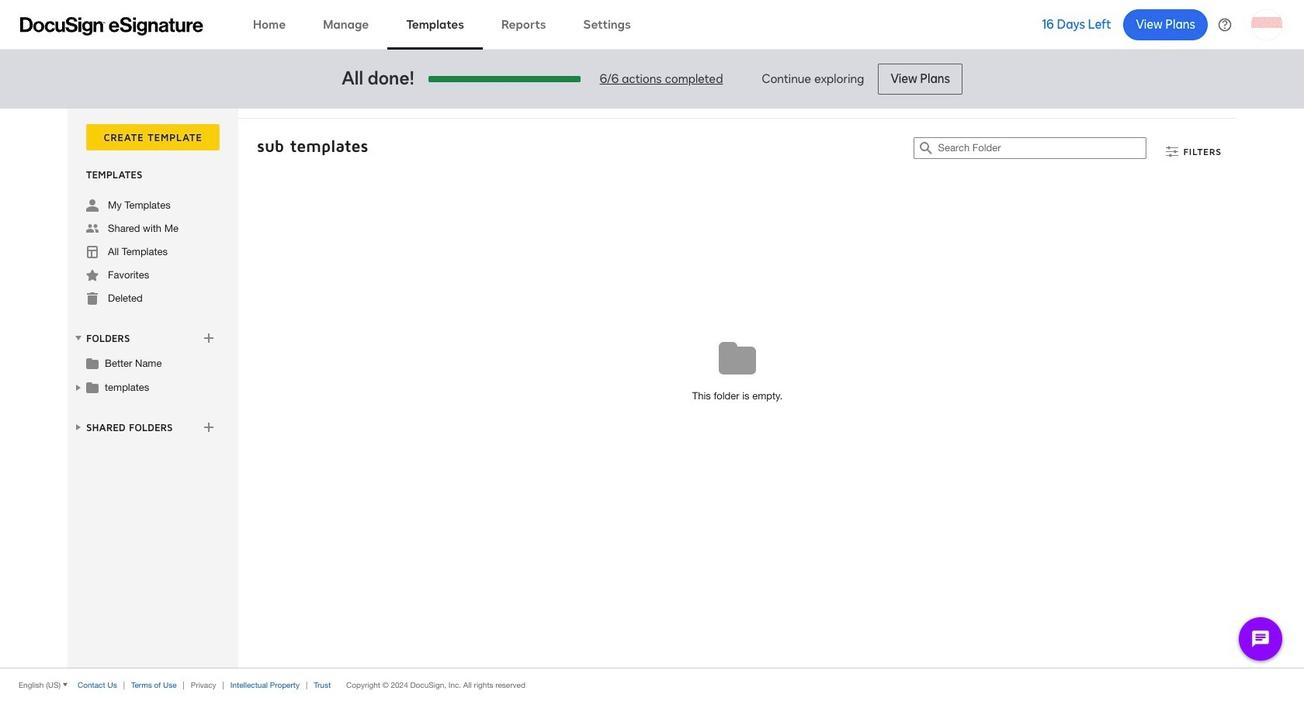 Task type: describe. For each thing, give the bounding box(es) containing it.
secondary navigation region
[[68, 109, 1241, 668]]

1 folder image from the top
[[86, 357, 99, 370]]

Search Folder text field
[[938, 138, 1146, 158]]

docusign esignature image
[[20, 17, 203, 35]]

templates image
[[86, 246, 99, 259]]

2 folder image from the top
[[86, 381, 99, 394]]

view shared folders image
[[72, 421, 85, 434]]

view folders image
[[72, 332, 85, 345]]



Task type: locate. For each thing, give the bounding box(es) containing it.
trash image
[[86, 293, 99, 305]]

folder image
[[86, 357, 99, 370], [86, 381, 99, 394]]

user image
[[86, 200, 99, 212]]

your uploaded profile image image
[[1251, 9, 1282, 40]]

more info region
[[0, 668, 1304, 702]]

0 vertical spatial folder image
[[86, 357, 99, 370]]

shared image
[[86, 223, 99, 235]]

star filled image
[[86, 269, 99, 282]]

1 vertical spatial folder image
[[86, 381, 99, 394]]



